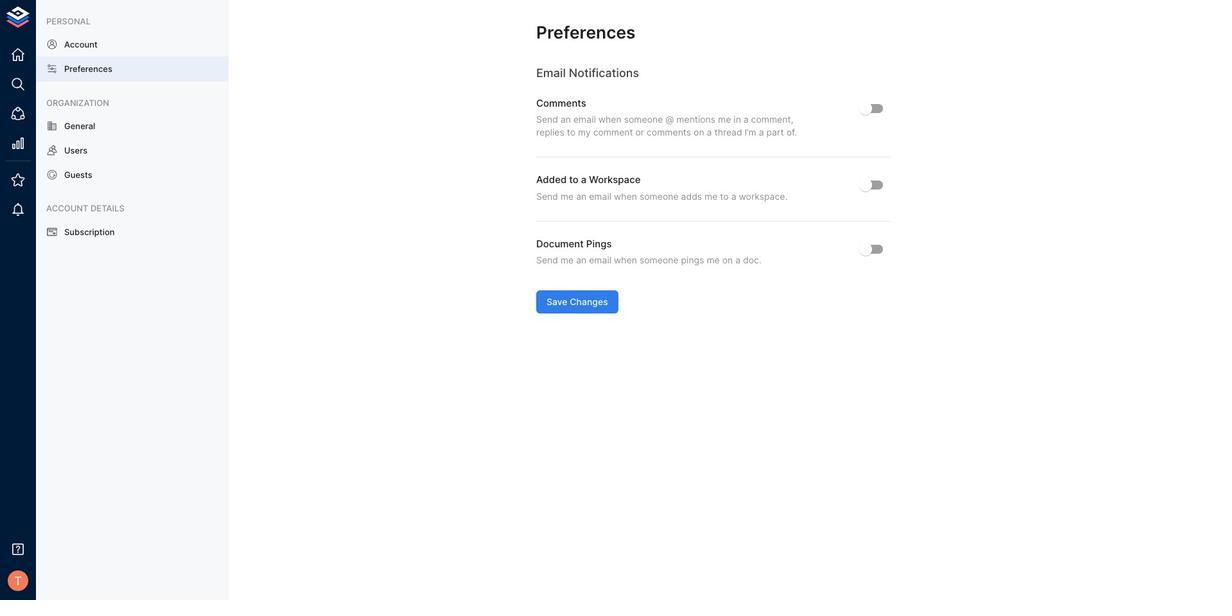 Task type: describe. For each thing, give the bounding box(es) containing it.
details
[[91, 203, 125, 213]]

a inside document pings send me an email when someone pings me on a doc.
[[736, 255, 741, 266]]

someone inside document pings send me an email when someone pings me on a doc.
[[640, 255, 679, 266]]

account
[[64, 39, 98, 50]]

an inside document pings send me an email when someone pings me on a doc.
[[576, 255, 587, 266]]

replies
[[536, 127, 565, 137]]

a down mentions
[[707, 127, 712, 137]]

a left workspace.
[[732, 191, 737, 202]]

organization
[[46, 97, 109, 108]]

pings
[[586, 238, 612, 250]]

comments send an email when someone @ mentions me in a comment, replies to my comment or comments on a thread i'm a part of.
[[536, 97, 797, 137]]

guests
[[64, 170, 92, 180]]

an inside added to a workspace send me an email when someone adds me to a workspace.
[[576, 191, 587, 202]]

mentions
[[677, 114, 716, 125]]

save changes
[[547, 296, 608, 307]]

changes
[[570, 296, 608, 307]]

when inside added to a workspace send me an email when someone adds me to a workspace.
[[614, 191, 637, 202]]

doc.
[[743, 255, 762, 266]]

in
[[734, 114, 741, 125]]

a right i'm
[[759, 127, 764, 137]]

me right pings in the right of the page
[[707, 255, 720, 266]]

a right in
[[744, 114, 749, 125]]

comment,
[[751, 114, 794, 125]]

email inside comments send an email when someone @ mentions me in a comment, replies to my comment or comments on a thread i'm a part of.
[[574, 114, 596, 125]]

send inside document pings send me an email when someone pings me on a doc.
[[536, 255, 558, 266]]

comment
[[593, 127, 633, 137]]

general link
[[36, 114, 229, 138]]

users
[[64, 145, 87, 155]]

send inside comments send an email when someone @ mentions me in a comment, replies to my comment or comments on a thread i'm a part of.
[[536, 114, 558, 125]]

on inside comments send an email when someone @ mentions me in a comment, replies to my comment or comments on a thread i'm a part of.
[[694, 127, 705, 137]]

added
[[536, 174, 567, 186]]

subscription link
[[36, 219, 229, 244]]

me right 'adds'
[[705, 191, 718, 202]]

users link
[[36, 138, 229, 163]]

adds
[[681, 191, 702, 202]]

workspace.
[[739, 191, 788, 202]]

@
[[666, 114, 674, 125]]



Task type: vqa. For each thing, say whether or not it's contained in the screenshot.


Task type: locate. For each thing, give the bounding box(es) containing it.
save
[[547, 296, 568, 307]]

1 vertical spatial someone
[[640, 191, 679, 202]]

0 vertical spatial preferences
[[536, 22, 636, 42]]

an up pings
[[576, 191, 587, 202]]

send down document
[[536, 255, 558, 266]]

2 vertical spatial email
[[589, 255, 612, 266]]

0 vertical spatial email
[[574, 114, 596, 125]]

notifications
[[569, 66, 639, 80]]

an inside comments send an email when someone @ mentions me in a comment, replies to my comment or comments on a thread i'm a part of.
[[561, 114, 571, 125]]

send
[[536, 114, 558, 125], [536, 191, 558, 202], [536, 255, 558, 266]]

0 horizontal spatial preferences
[[64, 64, 112, 74]]

email inside added to a workspace send me an email when someone adds me to a workspace.
[[589, 191, 612, 202]]

send inside added to a workspace send me an email when someone adds me to a workspace.
[[536, 191, 558, 202]]

a
[[744, 114, 749, 125], [707, 127, 712, 137], [759, 127, 764, 137], [581, 174, 587, 186], [732, 191, 737, 202], [736, 255, 741, 266]]

email notifications
[[536, 66, 639, 80]]

send down added
[[536, 191, 558, 202]]

1 horizontal spatial preferences
[[536, 22, 636, 42]]

when up save changes 'button'
[[614, 255, 637, 266]]

preferences down "account"
[[64, 64, 112, 74]]

document
[[536, 238, 584, 250]]

1 vertical spatial an
[[576, 191, 587, 202]]

email up my
[[574, 114, 596, 125]]

of.
[[787, 127, 797, 137]]

a left doc.
[[736, 255, 741, 266]]

someone left pings in the right of the page
[[640, 255, 679, 266]]

preferences link
[[36, 57, 229, 81]]

to right 'adds'
[[720, 191, 729, 202]]

t button
[[4, 567, 32, 595]]

when inside document pings send me an email when someone pings me on a doc.
[[614, 255, 637, 266]]

when inside comments send an email when someone @ mentions me in a comment, replies to my comment or comments on a thread i'm a part of.
[[599, 114, 622, 125]]

or
[[636, 127, 644, 137]]

2 vertical spatial to
[[720, 191, 729, 202]]

me inside comments send an email when someone @ mentions me in a comment, replies to my comment or comments on a thread i'm a part of.
[[718, 114, 731, 125]]

workspace
[[589, 174, 641, 186]]

email inside document pings send me an email when someone pings me on a doc.
[[589, 255, 612, 266]]

1 vertical spatial when
[[614, 191, 637, 202]]

me down added
[[561, 191, 574, 202]]

save changes button
[[536, 290, 618, 314]]

1 vertical spatial send
[[536, 191, 558, 202]]

when
[[599, 114, 622, 125], [614, 191, 637, 202], [614, 255, 637, 266]]

email down pings
[[589, 255, 612, 266]]

1 vertical spatial email
[[589, 191, 612, 202]]

someone left 'adds'
[[640, 191, 679, 202]]

part
[[767, 127, 784, 137]]

comments
[[536, 97, 586, 109]]

pings
[[681, 255, 704, 266]]

general
[[64, 121, 95, 131]]

someone
[[624, 114, 663, 125], [640, 191, 679, 202], [640, 255, 679, 266]]

an down comments
[[561, 114, 571, 125]]

2 vertical spatial someone
[[640, 255, 679, 266]]

on
[[694, 127, 705, 137], [723, 255, 733, 266]]

to inside comments send an email when someone @ mentions me in a comment, replies to my comment or comments on a thread i'm a part of.
[[567, 127, 576, 137]]

me down document
[[561, 255, 574, 266]]

on left doc.
[[723, 255, 733, 266]]

someone inside comments send an email when someone @ mentions me in a comment, replies to my comment or comments on a thread i'm a part of.
[[624, 114, 663, 125]]

comments
[[647, 127, 691, 137]]

an down pings
[[576, 255, 587, 266]]

email
[[574, 114, 596, 125], [589, 191, 612, 202], [589, 255, 612, 266]]

0 vertical spatial someone
[[624, 114, 663, 125]]

document pings send me an email when someone pings me on a doc.
[[536, 238, 762, 266]]

1 vertical spatial on
[[723, 255, 733, 266]]

email down workspace
[[589, 191, 612, 202]]

added to a workspace send me an email when someone adds me to a workspace.
[[536, 174, 788, 202]]

0 vertical spatial send
[[536, 114, 558, 125]]

account details
[[46, 203, 125, 213]]

to right added
[[569, 174, 579, 186]]

0 vertical spatial on
[[694, 127, 705, 137]]

3 send from the top
[[536, 255, 558, 266]]

2 send from the top
[[536, 191, 558, 202]]

me left in
[[718, 114, 731, 125]]

when up the comment
[[599, 114, 622, 125]]

2 vertical spatial when
[[614, 255, 637, 266]]

account link
[[36, 32, 229, 57]]

an
[[561, 114, 571, 125], [576, 191, 587, 202], [576, 255, 587, 266]]

send up "replies"
[[536, 114, 558, 125]]

me
[[718, 114, 731, 125], [561, 191, 574, 202], [705, 191, 718, 202], [561, 255, 574, 266], [707, 255, 720, 266]]

0 vertical spatial to
[[567, 127, 576, 137]]

someone up or
[[624, 114, 663, 125]]

email
[[536, 66, 566, 80]]

0 vertical spatial an
[[561, 114, 571, 125]]

account
[[46, 203, 88, 213]]

1 vertical spatial preferences
[[64, 64, 112, 74]]

i'm
[[745, 127, 757, 137]]

2 vertical spatial send
[[536, 255, 558, 266]]

0 horizontal spatial on
[[694, 127, 705, 137]]

on inside document pings send me an email when someone pings me on a doc.
[[723, 255, 733, 266]]

subscription
[[64, 226, 115, 237]]

my
[[578, 127, 591, 137]]

0 vertical spatial when
[[599, 114, 622, 125]]

guests link
[[36, 163, 229, 187]]

1 send from the top
[[536, 114, 558, 125]]

a left workspace
[[581, 174, 587, 186]]

preferences up email notifications
[[536, 22, 636, 42]]

1 vertical spatial to
[[569, 174, 579, 186]]

someone inside added to a workspace send me an email when someone adds me to a workspace.
[[640, 191, 679, 202]]

to
[[567, 127, 576, 137], [569, 174, 579, 186], [720, 191, 729, 202]]

1 horizontal spatial on
[[723, 255, 733, 266]]

preferences
[[536, 22, 636, 42], [64, 64, 112, 74]]

when down workspace
[[614, 191, 637, 202]]

t
[[14, 574, 22, 588]]

thread
[[715, 127, 742, 137]]

2 vertical spatial an
[[576, 255, 587, 266]]

personal
[[46, 16, 91, 26]]

to left my
[[567, 127, 576, 137]]

on down mentions
[[694, 127, 705, 137]]



